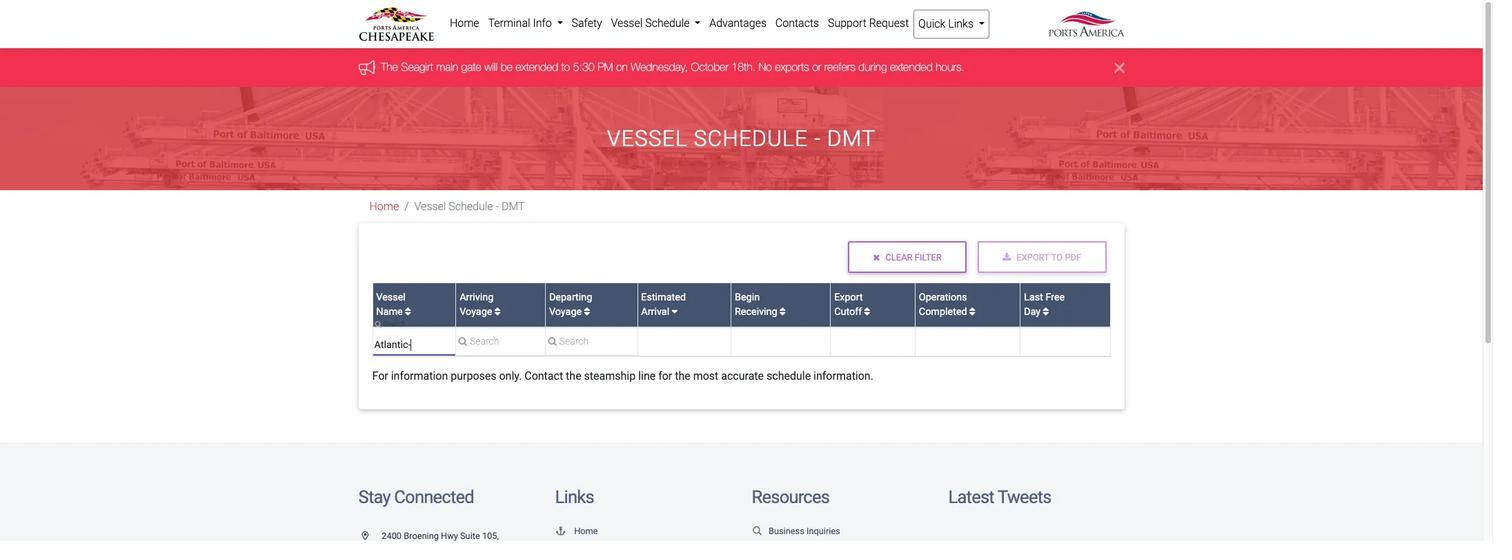 Task type: vqa. For each thing, say whether or not it's contained in the screenshot.
fifth MONDAY
no



Task type: locate. For each thing, give the bounding box(es) containing it.
terminal info link
[[484, 10, 567, 37]]

map marker alt image
[[362, 533, 380, 542]]

the seagirt main gate will be extended to 5:30 pm on wednesday, october 18th.  no exports or reefers during extended hours. link
[[381, 61, 964, 73]]

voyage down departing
[[549, 307, 582, 318]]

2 horizontal spatial home
[[574, 527, 598, 537]]

the seagirt main gate will be extended to 5:30 pm on wednesday, october 18th.  no exports or reefers during extended hours. alert
[[0, 49, 1483, 87]]

2 vertical spatial home link
[[555, 527, 598, 537]]

october
[[691, 61, 728, 73]]

home link
[[445, 10, 484, 37], [370, 200, 399, 214], [555, 527, 598, 537]]

0 horizontal spatial home link
[[370, 200, 399, 214]]

arrival
[[641, 307, 669, 318]]

contact
[[525, 370, 563, 383]]

pm
[[597, 61, 613, 73]]

business inquiries
[[769, 527, 840, 537]]

tweets
[[998, 487, 1051, 508]]

links
[[948, 17, 974, 30], [555, 487, 594, 508]]

extended right during
[[890, 61, 933, 73]]

steamship
[[584, 370, 636, 383]]

latest
[[949, 487, 994, 508]]

the right contact
[[566, 370, 581, 383]]

information.
[[814, 370, 874, 383]]

info
[[533, 17, 552, 30]]

links right quick on the top
[[948, 17, 974, 30]]

vessel name
[[376, 292, 406, 318]]

0 horizontal spatial schedule
[[449, 200, 493, 214]]

1 horizontal spatial extended
[[890, 61, 933, 73]]

clear
[[886, 252, 913, 263]]

0 vertical spatial dmt
[[827, 126, 876, 152]]

exports
[[775, 61, 809, 73]]

the seagirt main gate will be extended to 5:30 pm on wednesday, october 18th.  no exports or reefers during extended hours.
[[381, 61, 964, 73]]

contacts link
[[771, 10, 824, 37]]

business
[[769, 527, 804, 537]]

1 the from the left
[[566, 370, 581, 383]]

2 horizontal spatial home link
[[555, 527, 598, 537]]

last
[[1024, 292, 1043, 303]]

departing voyage
[[549, 292, 592, 318]]

clear filter
[[886, 252, 942, 263]]

the right for
[[675, 370, 691, 383]]

0 vertical spatial -
[[814, 126, 821, 152]]

voyage inside arriving voyage
[[460, 307, 492, 318]]

last free day
[[1024, 292, 1065, 318]]

0 horizontal spatial dmt
[[502, 200, 525, 214]]

wednesday,
[[631, 61, 688, 73]]

1 horizontal spatial voyage
[[549, 307, 582, 318]]

0 vertical spatial home link
[[445, 10, 484, 37]]

accurate
[[721, 370, 764, 383]]

1 vertical spatial links
[[555, 487, 594, 508]]

information
[[391, 370, 448, 383]]

1 horizontal spatial schedule
[[645, 17, 690, 30]]

main
[[436, 61, 458, 73]]

the
[[381, 61, 398, 73]]

close image
[[1114, 60, 1124, 76]]

dmt
[[827, 126, 876, 152], [502, 200, 525, 214]]

schedule
[[767, 370, 811, 383]]

search image
[[752, 528, 763, 537]]

close image
[[873, 254, 880, 263]]

be
[[500, 61, 512, 73]]

connected
[[394, 487, 474, 508]]

2 voyage from the left
[[549, 307, 582, 318]]

gate
[[461, 61, 481, 73]]

the
[[566, 370, 581, 383], [675, 370, 691, 383]]

1 horizontal spatial the
[[675, 370, 691, 383]]

to
[[561, 61, 570, 73]]

name
[[376, 307, 403, 318]]

support request
[[828, 17, 909, 30]]

1 vertical spatial dmt
[[502, 200, 525, 214]]

inquiries
[[807, 527, 840, 537]]

schedule
[[645, 17, 690, 30], [694, 126, 808, 152], [449, 200, 493, 214]]

voyage for departing voyage
[[549, 307, 582, 318]]

voyage inside departing voyage
[[549, 307, 582, 318]]

export cutoff
[[834, 292, 863, 318]]

schedule inside vessel schedule link
[[645, 17, 690, 30]]

begin
[[735, 292, 760, 303]]

free
[[1046, 292, 1065, 303]]

0 vertical spatial links
[[948, 17, 974, 30]]

1 vertical spatial schedule
[[694, 126, 808, 152]]

home
[[450, 17, 479, 30], [370, 200, 399, 214], [574, 527, 598, 537]]

vessel
[[611, 17, 643, 30], [607, 126, 688, 152], [414, 200, 446, 214], [376, 292, 406, 303]]

extended left to
[[515, 61, 558, 73]]

safety
[[572, 17, 602, 30]]

0 horizontal spatial home
[[370, 200, 399, 214]]

0 horizontal spatial voyage
[[460, 307, 492, 318]]

voyage
[[460, 307, 492, 318], [549, 307, 582, 318]]

extended
[[515, 61, 558, 73], [890, 61, 933, 73]]

request
[[869, 17, 909, 30]]

quick links
[[919, 17, 976, 30]]

completed
[[919, 307, 967, 318]]

1 horizontal spatial vessel schedule - dmt
[[607, 126, 876, 152]]

arriving
[[460, 292, 494, 303]]

safety link
[[567, 10, 607, 37]]

estimated
[[641, 292, 686, 303]]

None field
[[373, 335, 456, 356], [456, 335, 545, 356], [546, 335, 637, 356], [373, 335, 456, 356], [456, 335, 545, 356], [546, 335, 637, 356]]

vessel schedule - dmt
[[607, 126, 876, 152], [414, 200, 525, 214]]

2 horizontal spatial schedule
[[694, 126, 808, 152]]

1 vertical spatial -
[[496, 200, 499, 214]]

reefers
[[824, 61, 855, 73]]

1 horizontal spatial home
[[450, 17, 479, 30]]

1 voyage from the left
[[460, 307, 492, 318]]

0 horizontal spatial extended
[[515, 61, 558, 73]]

begin receiving
[[735, 292, 777, 318]]

for
[[372, 370, 388, 383]]

links up anchor icon
[[555, 487, 594, 508]]

0 vertical spatial schedule
[[645, 17, 690, 30]]

contacts
[[776, 17, 819, 30]]

0 horizontal spatial vessel schedule - dmt
[[414, 200, 525, 214]]

receiving
[[735, 307, 777, 318]]

-
[[814, 126, 821, 152], [496, 200, 499, 214]]

0 horizontal spatial the
[[566, 370, 581, 383]]

voyage down arriving
[[460, 307, 492, 318]]

support
[[828, 17, 867, 30]]



Task type: describe. For each thing, give the bounding box(es) containing it.
business inquiries link
[[752, 527, 840, 537]]

support request link
[[824, 10, 913, 37]]

1 horizontal spatial links
[[948, 17, 974, 30]]

operations
[[919, 292, 967, 303]]

terminal info
[[488, 17, 555, 30]]

cutoff
[[834, 307, 862, 318]]

0 horizontal spatial links
[[555, 487, 594, 508]]

on
[[616, 61, 628, 73]]

will
[[484, 61, 497, 73]]

seagirt
[[401, 61, 433, 73]]

line
[[638, 370, 656, 383]]

2 the from the left
[[675, 370, 691, 383]]

arriving voyage
[[460, 292, 495, 318]]

bullhorn image
[[358, 60, 381, 75]]

0 vertical spatial vessel schedule - dmt
[[607, 126, 876, 152]]

terminal
[[488, 17, 530, 30]]

5:30
[[573, 61, 594, 73]]

during
[[858, 61, 887, 73]]

quick
[[919, 17, 946, 30]]

departing
[[549, 292, 592, 303]]

estimated arrival
[[641, 292, 686, 318]]

export
[[834, 292, 863, 303]]

resources
[[752, 487, 830, 508]]

quick links link
[[913, 10, 990, 39]]

2 vertical spatial schedule
[[449, 200, 493, 214]]

most
[[693, 370, 719, 383]]

1 vertical spatial home link
[[370, 200, 399, 214]]

vessel schedule link
[[607, 10, 705, 37]]

or
[[812, 61, 821, 73]]

2 vertical spatial home
[[574, 527, 598, 537]]

1 vertical spatial vessel schedule - dmt
[[414, 200, 525, 214]]

operations completed
[[919, 292, 967, 318]]

1 vertical spatial home
[[370, 200, 399, 214]]

stay
[[358, 487, 390, 508]]

vessel schedule
[[611, 17, 692, 30]]

no
[[758, 61, 772, 73]]

hours.
[[936, 61, 964, 73]]

day
[[1024, 307, 1041, 318]]

filter
[[915, 252, 942, 263]]

stay connected
[[358, 487, 474, 508]]

0 horizontal spatial -
[[496, 200, 499, 214]]

only.
[[499, 370, 522, 383]]

advantages
[[710, 17, 767, 30]]

0 vertical spatial home
[[450, 17, 479, 30]]

advantages link
[[705, 10, 771, 37]]

clear filter button
[[848, 242, 967, 273]]

latest tweets
[[949, 487, 1051, 508]]

anchor image
[[555, 528, 567, 537]]

2 extended from the left
[[890, 61, 933, 73]]

for
[[658, 370, 672, 383]]

1 horizontal spatial home link
[[445, 10, 484, 37]]

for information purposes only. contact the steamship line for the most accurate schedule information.
[[372, 370, 874, 383]]

1 horizontal spatial dmt
[[827, 126, 876, 152]]

1 extended from the left
[[515, 61, 558, 73]]

18th.
[[731, 61, 755, 73]]

purposes
[[451, 370, 497, 383]]

1 horizontal spatial -
[[814, 126, 821, 152]]

voyage for arriving voyage
[[460, 307, 492, 318]]



